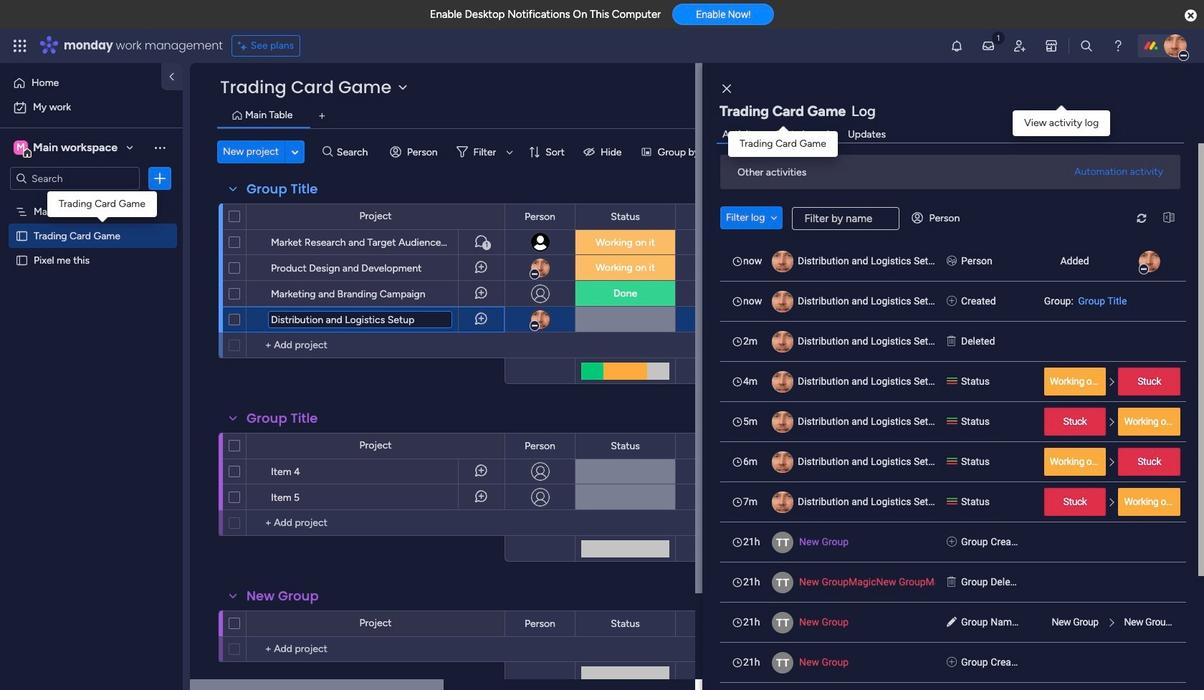 Task type: vqa. For each thing, say whether or not it's contained in the screenshot.
angle down icon
yes



Task type: locate. For each thing, give the bounding box(es) containing it.
2 vertical spatial option
[[0, 198, 183, 201]]

+ Add project text field
[[254, 641, 498, 658]]

option
[[9, 72, 153, 95], [9, 96, 174, 119], [0, 198, 183, 201]]

dapulse binline o image
[[947, 334, 957, 349], [947, 575, 957, 590]]

workspace options image
[[153, 140, 167, 155]]

None field
[[243, 180, 321, 199], [521, 209, 559, 225], [607, 209, 644, 225], [269, 312, 452, 328], [243, 409, 321, 428], [521, 438, 559, 454], [607, 438, 644, 454], [243, 587, 322, 606], [521, 616, 559, 632], [607, 616, 644, 632], [243, 180, 321, 199], [521, 209, 559, 225], [607, 209, 644, 225], [269, 312, 452, 328], [243, 409, 321, 428], [521, 438, 559, 454], [607, 438, 644, 454], [243, 587, 322, 606], [521, 616, 559, 632], [607, 616, 644, 632]]

tab
[[311, 105, 334, 128]]

workspace selection element
[[14, 139, 120, 158]]

options image
[[199, 224, 211, 260], [199, 250, 211, 286], [199, 276, 211, 311], [199, 301, 211, 337], [199, 453, 211, 489], [199, 479, 211, 515]]

Search field
[[333, 142, 376, 162]]

notifications image
[[950, 39, 964, 53]]

1 dapulse binline o image from the top
[[947, 334, 957, 349]]

james peterson image
[[1164, 34, 1187, 57]]

0 vertical spatial dapulse binline o image
[[947, 334, 957, 349]]

angle down image
[[292, 147, 299, 157]]

workspace image
[[14, 140, 28, 156]]

dapulse plus image
[[947, 294, 957, 309], [947, 535, 957, 550]]

arrow down image
[[501, 143, 518, 161]]

6 options image from the top
[[199, 479, 211, 515]]

1 vertical spatial + add project text field
[[254, 515, 498, 532]]

1 image
[[992, 29, 1005, 46]]

3 options image from the top
[[199, 276, 211, 311]]

refresh image
[[1130, 213, 1153, 223]]

list box
[[0, 196, 183, 466], [720, 241, 1204, 690]]

v2 search image
[[323, 144, 333, 160]]

see plans image
[[238, 38, 251, 54]]

search everything image
[[1079, 39, 1094, 53]]

1 vertical spatial dapulse binline o image
[[947, 575, 957, 590]]

close image
[[723, 84, 731, 94]]

tab list
[[217, 105, 1176, 128]]

1 dapulse plus image from the top
[[947, 294, 957, 309]]

1 horizontal spatial list box
[[720, 241, 1204, 690]]

1 vertical spatial dapulse plus image
[[947, 535, 957, 550]]

0 vertical spatial + add project text field
[[254, 337, 498, 354]]

2 dapulse plus image from the top
[[947, 535, 957, 550]]

+ Add project text field
[[254, 337, 498, 354], [254, 515, 498, 532]]

5 options image from the top
[[199, 453, 211, 489]]

dapulse close image
[[1185, 9, 1197, 23]]

1 vertical spatial option
[[9, 96, 174, 119]]

0 vertical spatial dapulse plus image
[[947, 294, 957, 309]]



Task type: describe. For each thing, give the bounding box(es) containing it.
2 options image from the top
[[199, 250, 211, 286]]

Filter by name field
[[792, 207, 900, 230]]

select product image
[[13, 39, 27, 53]]

2 dapulse binline o image from the top
[[947, 575, 957, 590]]

help image
[[1111, 39, 1125, 53]]

0 vertical spatial option
[[9, 72, 153, 95]]

public board image
[[15, 253, 29, 267]]

1 + add project text field from the top
[[254, 337, 498, 354]]

dapulse plus image
[[947, 655, 957, 670]]

update feed image
[[981, 39, 996, 53]]

1 options image from the top
[[199, 224, 211, 260]]

2 + add project text field from the top
[[254, 515, 498, 532]]

Search in workspace field
[[30, 170, 120, 187]]

0 horizontal spatial list box
[[0, 196, 183, 466]]

v2 edit image
[[947, 615, 957, 630]]

invite members image
[[1013, 39, 1027, 53]]

export to excel image
[[1158, 213, 1181, 223]]

add view image
[[319, 111, 325, 121]]

public board image
[[15, 229, 29, 242]]

options image
[[153, 171, 167, 186]]

4 options image from the top
[[199, 301, 211, 337]]

monday marketplace image
[[1044, 39, 1059, 53]]

angle down image
[[771, 213, 777, 223]]

v2 multiple person column image
[[947, 254, 957, 269]]



